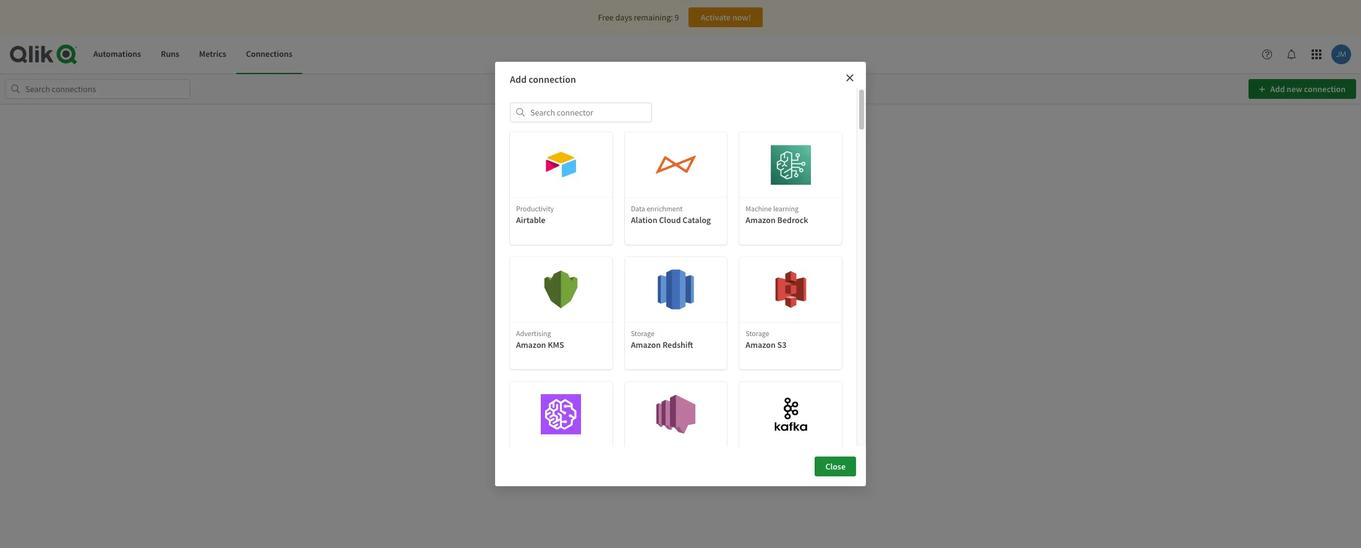 Task type: locate. For each thing, give the bounding box(es) containing it.
storage for amazon s3
[[746, 329, 769, 338]]

storage amazon redshift
[[631, 329, 693, 350]]

airtable
[[516, 214, 546, 226]]

apache kafka logo image
[[771, 394, 811, 435]]

amazon inside storage amazon redshift
[[631, 339, 661, 350]]

connection,
[[724, 278, 767, 289]]

data
[[631, 204, 645, 213]]

add new connection
[[1269, 83, 1346, 95]]

to
[[589, 278, 596, 289]]

1 storage from the left
[[631, 329, 655, 338]]

adding
[[691, 278, 716, 289]]

amazon inside storage amazon s3
[[746, 339, 776, 350]]

connections.
[[632, 278, 678, 289]]

tab list containing automations
[[83, 35, 302, 74]]

don't
[[547, 278, 566, 289]]

amazon redshift logo image
[[656, 270, 696, 310]]

0 horizontal spatial connection
[[529, 73, 576, 85]]

free days remaining: 9
[[598, 12, 679, 23]]

amazon
[[746, 214, 776, 226], [516, 339, 546, 350], [631, 339, 661, 350], [746, 339, 776, 350]]

activate now!
[[701, 12, 751, 23]]

amazon left redshift
[[631, 339, 661, 350]]

by
[[680, 278, 689, 289]]

1 horizontal spatial connection
[[1304, 83, 1346, 95]]

amazon bedrock logo image
[[771, 145, 811, 185]]

connection up search connector search box on the left top of the page
[[529, 73, 576, 85]]

storage
[[631, 329, 655, 338], [746, 329, 769, 338]]

editor.
[[715, 291, 738, 302]]

days
[[616, 12, 632, 23]]

storage inside storage amazon redshift
[[631, 329, 655, 338]]

seem
[[568, 278, 587, 289]]

use
[[798, 278, 811, 289]]

the
[[657, 291, 669, 302]]

amazon down advertising
[[516, 339, 546, 350]]

add button
[[543, 155, 579, 175], [658, 155, 694, 175], [773, 155, 809, 175], [543, 280, 579, 300], [658, 280, 694, 300], [773, 280, 809, 300], [543, 405, 579, 424], [658, 405, 694, 424], [773, 405, 809, 424]]

amazon left s3 on the bottom right of the page
[[746, 339, 776, 350]]

connection right new
[[1304, 83, 1346, 95]]

plus image
[[1260, 86, 1265, 93]]

alation cloud catalog logo image
[[656, 145, 696, 185]]

their
[[813, 278, 830, 289]]

storage down 'blocks' on the left bottom of the page
[[631, 329, 655, 338]]

storage amazon s3
[[746, 329, 787, 350]]

0 horizontal spatial storage
[[631, 329, 655, 338]]

amazon inside advertising amazon kms
[[516, 339, 546, 350]]

amazon sagemaker logo image
[[541, 394, 581, 435]]

storage down connection,
[[746, 329, 769, 338]]

automations button
[[83, 35, 151, 74]]

connection
[[529, 73, 576, 85], [1304, 83, 1346, 95]]

add for amazon s3 logo
[[784, 284, 798, 295]]

productivity airtable
[[516, 204, 554, 226]]

amazon inside machine learning amazon bedrock
[[746, 214, 776, 226]]

2 storage from the left
[[746, 329, 769, 338]]

machine learning amazon bedrock
[[746, 204, 808, 226]]

1 horizontal spatial storage
[[746, 329, 769, 338]]

airtable logo image
[[541, 145, 581, 185]]

catalog
[[683, 214, 711, 226]]

no connections you don't seem to have any connections. by adding a connection, you can use their blocks in the automation editor.
[[532, 260, 830, 302]]

activate now! link
[[689, 7, 763, 27]]

learning
[[773, 204, 799, 213]]

amazon down machine
[[746, 214, 776, 226]]

add for "amazon redshift logo"
[[669, 284, 683, 295]]

add for apache kafka logo
[[784, 409, 798, 420]]

Search connections search field
[[5, 79, 190, 99]]

add new connection button
[[1249, 79, 1356, 99]]

storage inside storage amazon s3
[[746, 329, 769, 338]]

any
[[617, 278, 630, 289]]

tab list
[[83, 35, 302, 74]]

amazon for amazon redshift
[[631, 339, 661, 350]]

connection inside button
[[1304, 83, 1346, 95]]

add
[[510, 73, 527, 85], [1271, 83, 1285, 95], [554, 159, 569, 170], [669, 159, 683, 170], [784, 159, 798, 170], [554, 284, 569, 295], [669, 284, 683, 295], [784, 284, 798, 295], [554, 409, 569, 420], [669, 409, 683, 420], [784, 409, 798, 420]]

automations
[[93, 48, 141, 60]]

you
[[532, 278, 545, 289]]

machine
[[746, 204, 772, 213]]

free
[[598, 12, 614, 23]]



Task type: vqa. For each thing, say whether or not it's contained in the screenshot.
middle and
no



Task type: describe. For each thing, give the bounding box(es) containing it.
connections button
[[236, 35, 302, 74]]

add button for alation cloud catalog
[[658, 155, 694, 175]]

add button for amazon bedrock
[[773, 155, 809, 175]]

remaining:
[[634, 12, 673, 23]]

runs
[[161, 48, 179, 60]]

can
[[783, 278, 796, 289]]

add for amazon bedrock logo
[[784, 159, 798, 170]]

activate
[[701, 12, 731, 23]]

amazon for amazon kms
[[516, 339, 546, 350]]

add button for amazon s3
[[773, 280, 809, 300]]

amazon sns logo image
[[656, 394, 696, 435]]

kms
[[548, 339, 564, 350]]

add button for amazon redshift
[[658, 280, 694, 300]]

enrichment
[[647, 204, 683, 213]]

Search connector search field
[[510, 103, 652, 122]]

add for alation cloud catalog logo
[[669, 159, 683, 170]]

runs button
[[151, 35, 189, 74]]

cloud
[[659, 214, 681, 226]]

bedrock
[[777, 214, 808, 226]]

metrics button
[[189, 35, 236, 74]]

add connection
[[510, 73, 576, 85]]

data enrichment alation cloud catalog
[[631, 204, 711, 226]]

add for amazon sagemaker logo
[[554, 409, 569, 420]]

in
[[648, 291, 655, 302]]

add for amazon kms logo
[[554, 284, 569, 295]]

s3
[[777, 339, 787, 350]]

amazon kms logo image
[[541, 270, 581, 310]]

close
[[826, 461, 846, 472]]

amazon for amazon s3
[[746, 339, 776, 350]]

storage for amazon redshift
[[631, 329, 655, 338]]

you
[[768, 278, 782, 289]]

redshift
[[663, 339, 693, 350]]

new
[[1287, 83, 1303, 95]]

productivity
[[516, 204, 554, 213]]

add for amazon sns logo
[[669, 409, 683, 420]]

metrics
[[199, 48, 226, 60]]

a
[[718, 278, 722, 289]]

amazon s3 logo image
[[771, 270, 811, 310]]

connections
[[662, 260, 714, 272]]

connections
[[246, 48, 292, 60]]

add for airtable logo
[[554, 159, 569, 170]]

now!
[[733, 12, 751, 23]]

alation
[[631, 214, 658, 226]]

automation
[[671, 291, 713, 302]]

advertising amazon kms
[[516, 329, 564, 350]]

add inside button
[[1271, 83, 1285, 95]]

advertising
[[516, 329, 551, 338]]

have
[[598, 278, 615, 289]]

no
[[648, 260, 660, 272]]

add button for airtable
[[543, 155, 579, 175]]

9
[[675, 12, 679, 23]]

add button for amazon kms
[[543, 280, 579, 300]]

close button
[[815, 457, 856, 477]]

blocks
[[623, 291, 647, 302]]



